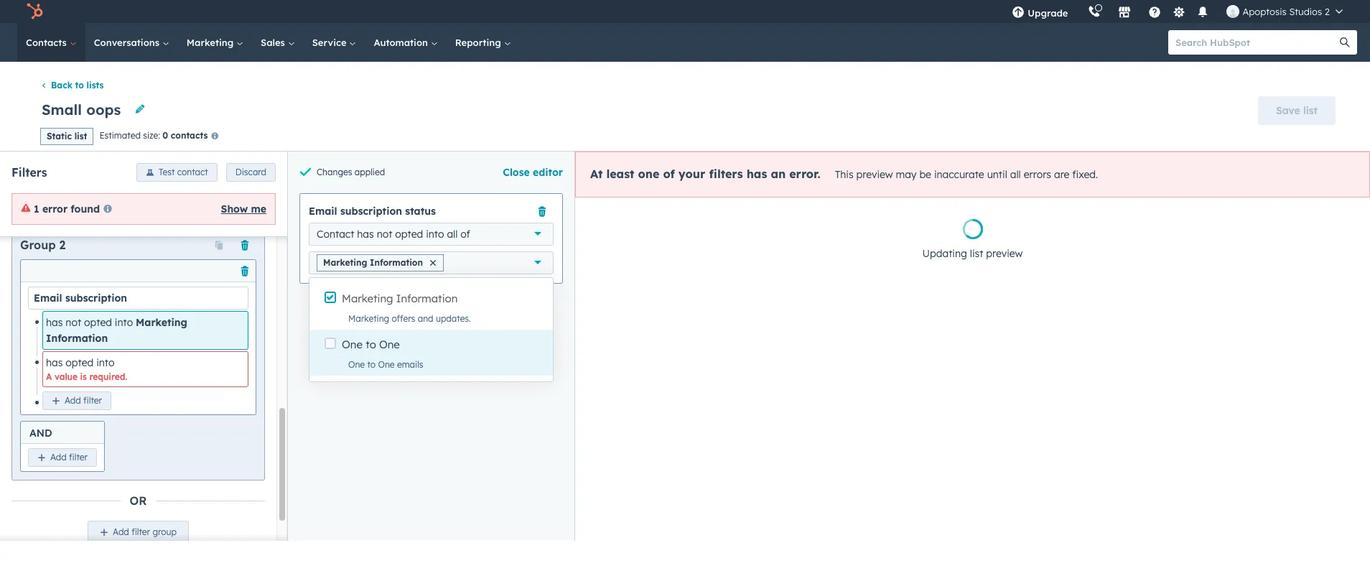 Task type: vqa. For each thing, say whether or not it's contained in the screenshot.
Group 2
yes



Task type: describe. For each thing, give the bounding box(es) containing it.
marketing link
[[178, 23, 252, 62]]

save list button
[[1258, 96, 1336, 125]]

opted inside popup button
[[395, 227, 423, 240]]

show
[[221, 202, 248, 215]]

to for one to one emails
[[367, 359, 376, 370]]

test contact button
[[137, 163, 217, 182]]

settings link
[[1170, 4, 1188, 19]]

help button
[[1143, 0, 1168, 23]]

of inside popup button
[[461, 227, 470, 240]]

upgrade
[[1028, 7, 1068, 19]]

your
[[679, 166, 706, 181]]

discard
[[235, 166, 266, 177]]

sales link
[[252, 23, 304, 62]]

0 vertical spatial add filter button
[[42, 392, 111, 410]]

applied
[[355, 167, 385, 178]]

1 error found
[[34, 202, 100, 215]]

to for one to one
[[366, 337, 376, 351]]

inaccurate
[[934, 168, 985, 181]]

contact has not opted into all of
[[317, 227, 470, 240]]

into inside popup button
[[426, 227, 444, 240]]

calling icon button
[[1083, 2, 1107, 21]]

List name field
[[40, 100, 126, 119]]

service link
[[304, 23, 365, 62]]

this
[[835, 168, 854, 181]]

an
[[771, 166, 786, 181]]

one to one
[[342, 337, 400, 351]]

save list banner
[[34, 92, 1336, 127]]

calling icon image
[[1089, 6, 1101, 19]]

information inside popup button
[[370, 257, 423, 268]]

conversations link
[[85, 23, 178, 62]]

has opted into a value is required.
[[46, 356, 127, 382]]

show me button
[[221, 200, 266, 217]]

filter for or
[[132, 527, 150, 538]]

opted inside has opted into a value is required.
[[66, 356, 94, 369]]

conversations
[[94, 37, 162, 48]]

until
[[987, 168, 1008, 181]]

size:
[[143, 130, 160, 141]]

group
[[153, 527, 177, 538]]

marketplaces button
[[1110, 0, 1140, 23]]

2 vertical spatial marketing information
[[46, 316, 187, 345]]

fixed.
[[1073, 168, 1098, 181]]

discard button
[[226, 163, 276, 182]]

contacts
[[26, 37, 69, 48]]

1 vertical spatial into
[[115, 316, 133, 329]]

contacts link
[[17, 23, 85, 62]]

emails
[[397, 359, 424, 370]]

test
[[159, 166, 175, 177]]

filters
[[11, 165, 47, 179]]

updating list preview
[[923, 247, 1023, 260]]

settings image
[[1173, 6, 1186, 19]]

notifications button
[[1191, 0, 1216, 23]]

add for and
[[50, 452, 67, 463]]

studios
[[1290, 6, 1323, 17]]

email for email subscription
[[34, 291, 62, 304]]

least
[[607, 166, 635, 181]]

error.
[[790, 166, 821, 181]]

marketing information button
[[309, 249, 554, 274]]

status
[[405, 204, 436, 217]]

group
[[20, 238, 56, 252]]

marketplaces image
[[1119, 6, 1132, 19]]

save list
[[1276, 104, 1318, 117]]

sales
[[261, 37, 288, 48]]

group 2
[[20, 238, 66, 252]]

changes applied
[[317, 167, 385, 178]]

2 vertical spatial information
[[46, 332, 108, 345]]

changes
[[317, 167, 352, 178]]

contact
[[317, 227, 354, 240]]

not inside popup button
[[377, 227, 393, 240]]

one
[[638, 166, 660, 181]]

1 vertical spatial and
[[29, 427, 52, 440]]

back
[[51, 80, 72, 91]]

page section element
[[0, 62, 1371, 151]]

subscription for opted
[[65, 291, 127, 304]]

2 inside popup button
[[1325, 6, 1330, 17]]

errors
[[1024, 168, 1052, 181]]

apoptosis studios 2 button
[[1219, 0, 1352, 23]]

updates.
[[436, 313, 471, 324]]

and inside row group
[[418, 313, 434, 324]]

0 horizontal spatial not
[[66, 316, 81, 329]]

0 vertical spatial add
[[65, 395, 81, 406]]

reporting link
[[447, 23, 520, 62]]

close editor button
[[503, 164, 563, 181]]

add filter for the top add filter button
[[65, 395, 102, 406]]

editor
[[533, 166, 563, 179]]

be
[[920, 168, 932, 181]]

contact has not opted into all of button
[[309, 222, 554, 245]]

1 vertical spatial information
[[396, 291, 458, 305]]

are
[[1054, 168, 1070, 181]]

static list
[[47, 131, 87, 141]]

has inside has opted into a value is required.
[[46, 356, 63, 369]]

marketing information inside row group
[[342, 291, 458, 305]]

has inside popup button
[[357, 227, 374, 240]]

0 vertical spatial preview
[[857, 168, 893, 181]]

contact
[[177, 166, 208, 177]]

hubspot image
[[26, 3, 43, 20]]

me
[[251, 202, 266, 215]]



Task type: locate. For each thing, give the bounding box(es) containing it.
email up contact
[[309, 204, 337, 217]]

upgrade image
[[1012, 6, 1025, 19]]

1 vertical spatial to
[[366, 337, 376, 351]]

search image
[[1340, 37, 1350, 47]]

estimated
[[99, 130, 141, 141]]

1 vertical spatial 2
[[59, 238, 66, 252]]

may
[[896, 168, 917, 181]]

row group
[[310, 284, 553, 377]]

add filter group button
[[88, 521, 189, 544]]

0 horizontal spatial all
[[447, 227, 458, 240]]

filters
[[709, 166, 743, 181]]

0
[[163, 130, 168, 141]]

1 vertical spatial add filter
[[50, 452, 88, 463]]

required.
[[89, 371, 127, 382]]

1 vertical spatial email
[[34, 291, 62, 304]]

has not opted into
[[46, 316, 136, 329]]

1 horizontal spatial and
[[418, 313, 434, 324]]

to up one to one emails
[[366, 337, 376, 351]]

0 vertical spatial information
[[370, 257, 423, 268]]

to for back to lists
[[75, 80, 84, 91]]

information down has not opted into
[[46, 332, 108, 345]]

add filter button
[[42, 392, 111, 410], [28, 449, 97, 467]]

close image
[[430, 260, 436, 266]]

subscription for not
[[340, 204, 402, 217]]

preview
[[857, 168, 893, 181], [986, 247, 1023, 260]]

0 horizontal spatial 2
[[59, 238, 66, 252]]

0 vertical spatial into
[[426, 227, 444, 240]]

2 horizontal spatial list
[[1304, 104, 1318, 117]]

error
[[42, 202, 68, 215]]

1 vertical spatial all
[[447, 227, 458, 240]]

opted down status
[[395, 227, 423, 240]]

search button
[[1333, 30, 1358, 55]]

menu containing apoptosis studios 2
[[1002, 0, 1353, 23]]

0 vertical spatial and
[[418, 313, 434, 324]]

this preview may be inaccurate until all errors are fixed.
[[835, 168, 1098, 181]]

0 vertical spatial to
[[75, 80, 84, 91]]

1 horizontal spatial preview
[[986, 247, 1023, 260]]

marketing inside popup button
[[323, 257, 367, 268]]

marketing information down contact has not opted into all of
[[323, 257, 423, 268]]

filter inside button
[[132, 527, 150, 538]]

close editor
[[503, 166, 563, 179]]

hubspot link
[[17, 3, 54, 20]]

a
[[46, 371, 52, 382]]

to
[[75, 80, 84, 91], [366, 337, 376, 351], [367, 359, 376, 370]]

updating list preview status
[[917, 219, 1029, 262]]

test contact
[[159, 166, 208, 177]]

0 vertical spatial marketing information
[[323, 257, 423, 268]]

list for static
[[74, 131, 87, 141]]

opted up is
[[66, 356, 94, 369]]

list right static
[[74, 131, 87, 141]]

all
[[1010, 168, 1021, 181], [447, 227, 458, 240]]

1 vertical spatial list
[[74, 131, 87, 141]]

Search HubSpot search field
[[1169, 30, 1345, 55]]

1 horizontal spatial all
[[1010, 168, 1021, 181]]

add filter for the bottom add filter button
[[50, 452, 88, 463]]

marketing information up required.
[[46, 316, 187, 345]]

or
[[130, 494, 147, 508]]

email subscription
[[34, 291, 127, 304]]

0 vertical spatial 2
[[1325, 6, 1330, 17]]

service
[[312, 37, 349, 48]]

0 horizontal spatial list
[[74, 131, 87, 141]]

1 horizontal spatial of
[[663, 166, 675, 181]]

1 vertical spatial marketing information
[[342, 291, 458, 305]]

menu item
[[1078, 0, 1081, 23]]

close
[[503, 166, 530, 179]]

has
[[747, 166, 767, 181], [357, 227, 374, 240], [46, 316, 63, 329], [46, 356, 63, 369]]

0 horizontal spatial preview
[[857, 168, 893, 181]]

into up required.
[[96, 356, 115, 369]]

add filter group
[[113, 527, 177, 538]]

all inside popup button
[[447, 227, 458, 240]]

preview right this
[[857, 168, 893, 181]]

0 horizontal spatial subscription
[[65, 291, 127, 304]]

preview right updating
[[986, 247, 1023, 260]]

email up has not opted into
[[34, 291, 62, 304]]

preview inside status
[[986, 247, 1023, 260]]

not down email subscription
[[66, 316, 81, 329]]

automation
[[374, 37, 431, 48]]

0 vertical spatial not
[[377, 227, 393, 240]]

information up the marketing offers and updates.
[[396, 291, 458, 305]]

row group containing marketing information
[[310, 284, 553, 377]]

list right updating
[[970, 247, 984, 260]]

automation link
[[365, 23, 447, 62]]

not
[[377, 227, 393, 240], [66, 316, 81, 329]]

has down email subscription status
[[357, 227, 374, 240]]

1 horizontal spatial email
[[309, 204, 337, 217]]

2 right the group
[[59, 238, 66, 252]]

email subscription status
[[309, 204, 436, 217]]

list inside button
[[1304, 104, 1318, 117]]

0 horizontal spatial of
[[461, 227, 470, 240]]

0 vertical spatial opted
[[395, 227, 423, 240]]

0 horizontal spatial and
[[29, 427, 52, 440]]

has down email subscription
[[46, 316, 63, 329]]

2
[[1325, 6, 1330, 17], [59, 238, 66, 252]]

2 vertical spatial list
[[970, 247, 984, 260]]

notifications image
[[1197, 6, 1210, 19]]

estimated size: 0 contacts
[[99, 130, 208, 141]]

1 vertical spatial add
[[50, 452, 67, 463]]

to inside page section element
[[75, 80, 84, 91]]

1 horizontal spatial 2
[[1325, 6, 1330, 17]]

1 vertical spatial of
[[461, 227, 470, 240]]

0 vertical spatial filter
[[83, 395, 102, 406]]

of up marketing information popup button
[[461, 227, 470, 240]]

0 horizontal spatial email
[[34, 291, 62, 304]]

into inside has opted into a value is required.
[[96, 356, 115, 369]]

list
[[1304, 104, 1318, 117], [74, 131, 87, 141], [970, 247, 984, 260]]

show me
[[221, 202, 266, 215]]

contacts
[[171, 130, 208, 141]]

list for updating
[[970, 247, 984, 260]]

reporting
[[455, 37, 504, 48]]

1 vertical spatial opted
[[84, 316, 112, 329]]

back to lists link
[[40, 80, 104, 91]]

menu
[[1002, 0, 1353, 23]]

static
[[47, 131, 72, 141]]

marketing offers and updates.
[[348, 313, 471, 324]]

has left an
[[747, 166, 767, 181]]

2 vertical spatial to
[[367, 359, 376, 370]]

0 vertical spatial all
[[1010, 168, 1021, 181]]

0 vertical spatial list
[[1304, 104, 1318, 117]]

offers
[[392, 313, 415, 324]]

1 vertical spatial preview
[[986, 247, 1023, 260]]

add filter
[[65, 395, 102, 406], [50, 452, 88, 463]]

1
[[34, 202, 39, 215]]

1 vertical spatial subscription
[[65, 291, 127, 304]]

and
[[418, 313, 434, 324], [29, 427, 52, 440]]

2 vertical spatial opted
[[66, 356, 94, 369]]

1 vertical spatial add filter button
[[28, 449, 97, 467]]

into down status
[[426, 227, 444, 240]]

subscription up has not opted into
[[65, 291, 127, 304]]

list right save
[[1304, 104, 1318, 117]]

1 horizontal spatial subscription
[[340, 204, 402, 217]]

marketing information inside popup button
[[323, 257, 423, 268]]

2 vertical spatial add
[[113, 527, 129, 538]]

1 vertical spatial filter
[[69, 452, 88, 463]]

1 horizontal spatial not
[[377, 227, 393, 240]]

has up a
[[46, 356, 63, 369]]

filter
[[83, 395, 102, 406], [69, 452, 88, 463], [132, 527, 150, 538]]

at least one of your filters has an error.
[[590, 166, 821, 181]]

help image
[[1149, 6, 1162, 19]]

and right offers
[[418, 313, 434, 324]]

opted
[[395, 227, 423, 240], [84, 316, 112, 329], [66, 356, 94, 369]]

found
[[71, 202, 100, 215]]

2 vertical spatial into
[[96, 356, 115, 369]]

0 vertical spatial of
[[663, 166, 675, 181]]

and down a
[[29, 427, 52, 440]]

information down contact has not opted into all of
[[370, 257, 423, 268]]

to down one to one
[[367, 359, 376, 370]]

subscription up contact has not opted into all of
[[340, 204, 402, 217]]

list for save
[[1304, 104, 1318, 117]]

opted down email subscription
[[84, 316, 112, 329]]

of right one at the top of the page
[[663, 166, 675, 181]]

save
[[1276, 104, 1301, 117]]

tara schultz image
[[1227, 5, 1240, 18]]

2 right studios
[[1325, 6, 1330, 17]]

add for or
[[113, 527, 129, 538]]

into
[[426, 227, 444, 240], [115, 316, 133, 329], [96, 356, 115, 369]]

marketing information up offers
[[342, 291, 458, 305]]

lists
[[87, 80, 104, 91]]

2 vertical spatial filter
[[132, 527, 150, 538]]

information
[[370, 257, 423, 268], [396, 291, 458, 305], [46, 332, 108, 345]]

not down email subscription status
[[377, 227, 393, 240]]

1 vertical spatial not
[[66, 316, 81, 329]]

value
[[55, 371, 78, 382]]

add
[[65, 395, 81, 406], [50, 452, 67, 463], [113, 527, 129, 538]]

0 vertical spatial subscription
[[340, 204, 402, 217]]

subscription
[[340, 204, 402, 217], [65, 291, 127, 304]]

updating
[[923, 247, 967, 260]]

marketing information
[[323, 257, 423, 268], [342, 291, 458, 305], [46, 316, 187, 345]]

apoptosis studios 2
[[1243, 6, 1330, 17]]

0 vertical spatial add filter
[[65, 395, 102, 406]]

filter for and
[[69, 452, 88, 463]]

0 vertical spatial email
[[309, 204, 337, 217]]

one to one emails
[[348, 359, 424, 370]]

email for email subscription status
[[309, 204, 337, 217]]

to left the lists
[[75, 80, 84, 91]]

1 horizontal spatial list
[[970, 247, 984, 260]]

list inside status
[[970, 247, 984, 260]]

into down email subscription
[[115, 316, 133, 329]]

all up marketing information popup button
[[447, 227, 458, 240]]

is
[[80, 371, 87, 382]]

all right until
[[1010, 168, 1021, 181]]

apoptosis
[[1243, 6, 1287, 17]]



